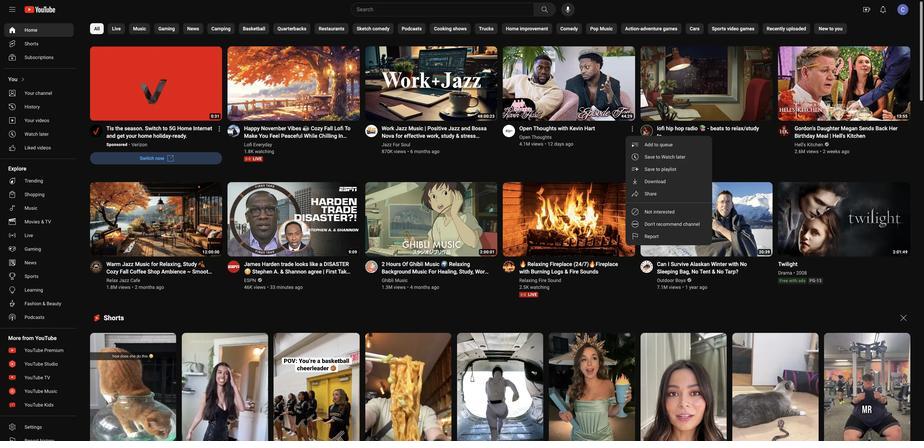 Task type: vqa. For each thing, say whether or not it's contained in the screenshot.
background
yes



Task type: describe. For each thing, give the bounding box(es) containing it.
youtube for premium
[[25, 348, 43, 353]]

watching inside 🔥 relaxing fireplace (24/7)🔥fireplace with burning logs & fire sounds relaxing fire sound 2.5k watching
[[530, 284, 549, 290]]

jazz inside relax jazz cafe link
[[119, 278, 129, 283]]

sends
[[859, 125, 874, 132]]

1 vertical spatial shorts
[[104, 314, 124, 322]]

12 hours element
[[202, 250, 219, 254]]

make
[[244, 133, 258, 139]]

study,
[[459, 268, 474, 275]]

games for sports video games
[[740, 26, 754, 31]]

watching inside the lofi everyday 1.8k watching
[[255, 149, 274, 154]]

to right beats
[[725, 125, 730, 132]]

1 horizontal spatial no
[[717, 268, 724, 275]]

🔥 relaxing fireplace (24/7)🔥fireplace with burning logs & fire sounds link
[[519, 261, 627, 276]]

hop
[[675, 125, 684, 132]]

don't recommend channel option
[[626, 218, 712, 230]]

youtube for tv
[[25, 375, 43, 380]]

to down lofi
[[657, 133, 662, 139]]

watching inside lofi hip hop radio 📚 - beats to relax/study to lofi girl 39k watching
[[666, 149, 686, 154]]

lofi
[[657, 125, 665, 132]]

44 minutes, 29 seconds element
[[621, 114, 632, 119]]

work jazz music | positive jazz and bossa nova for effective work, study & stress relief
[[382, 125, 487, 147]]

shows
[[453, 26, 467, 31]]

tis
[[106, 125, 114, 132]]

cozy inside warm jazz music for relaxing, study 🍂 cozy fall coffee shop ambience ~ smooth jazz instrumental music
[[106, 268, 118, 275]]

youtube inside 'james harden trade looks like a disaster 😳 stephen a. & shannon agree | first take youtube exclusive'
[[244, 276, 266, 282]]

to left playlist
[[656, 166, 660, 172]]

more from youtube
[[8, 335, 57, 341]]

work jazz music | positive jazz and bossa nova for effective work, study & stress relief by jazz for soul 870,381 views 6 months ago 48 hours element
[[382, 125, 489, 147]]

thoughts for open thoughts with kevin hart
[[533, 125, 557, 132]]

0 horizontal spatial channel
[[35, 90, 52, 96]]

tis the season. switch to 5g home internet and get your home holiday-ready.
[[106, 125, 212, 139]]

| inside work jazz music | positive jazz and bossa nova for effective work, study & stress relief
[[425, 125, 426, 132]]

premium
[[44, 348, 64, 353]]

youtube for studio
[[25, 361, 43, 367]]

& right movies
[[41, 219, 44, 224]]

lofi hip hop radio 📚 - beats to relax/study to link
[[657, 125, 765, 140]]

agree
[[308, 268, 322, 275]]

jazz up 1.8m
[[106, 276, 118, 282]]

home for home improvement
[[506, 26, 519, 31]]

0 horizontal spatial you
[[8, 76, 17, 83]]

1 year ago
[[685, 284, 707, 290]]

lofi hip hop radio 📚 - beats to relax/study to by lofi girl 298,161,104 views element
[[657, 125, 765, 140]]

ad - tis the season. switch to 5g home internet and get your home holiday-ready. - 31 seconds - switch to 5g home internet. perfect for the most wi-fi time of year. - verizon - play video element
[[106, 125, 214, 140]]

pop music
[[590, 26, 613, 31]]

2 hours of ghibli music 🌍 relaxing background music for healing, study, work, sleep ghibli studio by ghibli music 1,314,950 views 4 months ago 2 hours element
[[382, 261, 489, 282]]

lofi inside the lofi everyday 1.8k watching
[[244, 142, 252, 147]]

2008
[[796, 270, 807, 276]]

background
[[382, 268, 411, 275]]

switch inside tis the season. switch to 5g home internet and get your home holiday-ready.
[[145, 125, 161, 132]]

1 vertical spatial switch
[[140, 156, 154, 161]]

videos for your videos
[[35, 118, 49, 123]]

lofi girl image
[[641, 125, 653, 137]]

20 minutes, 39 seconds element
[[759, 250, 770, 254]]

jazz for soul image
[[365, 125, 378, 137]]

to right add
[[654, 142, 659, 147]]

gaming inside tab list
[[158, 26, 175, 31]]

happy
[[244, 125, 260, 132]]

open thoughts with kevin hart by open thoughts 4,175,437 views 12 days ago 44 minutes element
[[519, 125, 595, 132]]

explore
[[8, 165, 26, 172]]

add to queue option
[[626, 138, 712, 151]]

youtube for kids
[[25, 402, 43, 408]]

twilight drama • 2008
[[778, 261, 807, 276]]

ghibli music
[[382, 278, 408, 283]]

relax jazz cafe link
[[106, 277, 141, 284]]

jazz up study
[[448, 125, 460, 132]]

kitchen inside gordon's daughter megan sends back her birthday meal | hell's kitchen
[[847, 133, 865, 139]]

lofi everyday 1.8k watching
[[244, 142, 274, 154]]

youtube up "youtube premium"
[[35, 335, 57, 341]]

youtube music
[[25, 389, 57, 394]]

november
[[261, 125, 286, 132]]

james
[[244, 261, 261, 267]]

ago for alaskan
[[699, 284, 707, 290]]

2:00:01
[[480, 250, 495, 254]]

& inside work jazz music | positive jazz and bossa nova for effective work, study & stress relief
[[456, 133, 459, 139]]

free with ads
[[780, 278, 805, 283]]

2 for 2 months ago
[[135, 284, 137, 290]]

podcasts inside tab list
[[402, 26, 422, 31]]

james harden trade looks like a disaster 😳 stephen a. & shannon agree | first take youtube exclusive
[[244, 261, 349, 282]]

you
[[835, 26, 842, 31]]

watch inside option
[[661, 154, 675, 160]]

restaurants
[[319, 26, 344, 31]]

learning
[[25, 287, 43, 293]]

ago for ghibli
[[431, 284, 439, 290]]

0:31 link
[[90, 46, 222, 121]]

gordon's
[[795, 125, 816, 132]]

report option
[[626, 230, 712, 243]]

share
[[645, 191, 657, 196]]

4
[[410, 284, 413, 290]]

fall inside happy november vibes ☕ cozy fall lofi to make you feel peaceful while chilling in cozy coffee shop
[[324, 125, 333, 132]]

Search text field
[[357, 5, 532, 14]]

13:55
[[897, 114, 908, 119]]

0 horizontal spatial podcasts
[[25, 314, 45, 320]]

0 horizontal spatial news
[[25, 260, 37, 265]]

lofi everyday image
[[228, 125, 240, 137]]

i
[[668, 261, 669, 267]]

1 vertical spatial kitchen
[[807, 142, 823, 147]]

open for open thoughts with kevin hart
[[519, 125, 532, 132]]

to
[[345, 125, 351, 132]]

live for lofi hip hop radio 📚 - beats to relax/study to
[[666, 157, 675, 161]]

save for save to playlist
[[645, 166, 655, 172]]

live status for lofi hip hop radio 📚 - beats to relax/study to
[[657, 156, 676, 162]]

5g
[[169, 125, 176, 132]]

espn image
[[228, 261, 240, 273]]

can
[[657, 261, 666, 267]]

a
[[319, 261, 322, 267]]

0 horizontal spatial later
[[39, 131, 49, 137]]

peaceful
[[281, 133, 303, 139]]

internet
[[193, 125, 212, 132]]

2 hours of ghibli music 🌍 relaxing background music for healing, study, work, sleep ghibli studio
[[382, 261, 489, 282]]

jazz for soul
[[382, 142, 410, 147]]

2.6m
[[795, 149, 805, 154]]

nova
[[382, 133, 394, 139]]

kids
[[44, 402, 54, 408]]

| inside 'james harden trade looks like a disaster 😳 stephen a. & shannon agree | first take youtube exclusive'
[[323, 268, 324, 275]]

in
[[338, 133, 343, 139]]

coffee inside happy november vibes ☕ cozy fall lofi to make you feel peaceful while chilling in cozy coffee shop
[[257, 140, 274, 147]]

thoughts for open thoughts
[[532, 134, 552, 140]]

can i survive alaskan winter with no sleeping bag, no tent & no tarp?
[[657, 261, 747, 275]]

minutes
[[277, 284, 294, 290]]

0 vertical spatial cozy
[[311, 125, 323, 132]]

pop
[[590, 26, 599, 31]]

to down add to queue
[[656, 154, 660, 160]]

fashion & beauty
[[25, 301, 61, 306]]

jazz inside jazz for soul link
[[382, 142, 392, 147]]

free
[[780, 278, 788, 283]]

1 vertical spatial gaming
[[25, 246, 41, 252]]

tab list containing all
[[90, 19, 847, 38]]

2.6m views
[[795, 149, 819, 154]]

chilling
[[319, 133, 337, 139]]

happy november vibes ☕ cozy fall lofi to make you feel peaceful while chilling in cozy coffee shop by lofi everyday  132,295 views element
[[244, 125, 352, 147]]

happy november vibes ☕ cozy fall lofi to make you feel peaceful while chilling in cozy coffee shop link
[[244, 125, 352, 147]]

0 horizontal spatial for
[[393, 142, 400, 147]]

not
[[645, 209, 652, 215]]

and inside tis the season. switch to 5g home internet and get your home holiday-ready.
[[106, 133, 115, 139]]

gordon's daughter megan sends back her birthday meal | hell's kitchen by hell's kitchen 2,680,934 views 2 weeks ago 13 minutes, 55 seconds element
[[795, 125, 902, 140]]

sound
[[548, 278, 561, 283]]

camping
[[211, 26, 231, 31]]

1 horizontal spatial fire
[[569, 268, 579, 275]]

4 months ago
[[410, 284, 439, 290]]

live status for happy november vibes ☕ cozy fall lofi to make you feel peaceful while chilling in cozy coffee shop
[[244, 156, 263, 162]]

movies & tv
[[25, 219, 51, 224]]

basketball
[[243, 26, 265, 31]]

save to playlist
[[645, 166, 676, 172]]

healing,
[[438, 268, 458, 275]]

from
[[22, 335, 34, 341]]

relax/study
[[732, 125, 759, 132]]

0 vertical spatial tv
[[45, 219, 51, 224]]

sports for sports video games
[[712, 26, 726, 31]]

33 minutes ago
[[270, 284, 303, 290]]

switch now
[[140, 156, 164, 161]]

video
[[727, 26, 739, 31]]

of
[[402, 261, 408, 267]]

liked videos
[[25, 145, 51, 150]]

jazz right work
[[396, 125, 407, 132]]

news inside tab list
[[187, 26, 199, 31]]

list box containing add to queue
[[626, 136, 712, 245]]

smooth
[[192, 268, 211, 275]]

2:00:01 link
[[365, 182, 497, 257]]

lofi inside lofi hip hop radio 📚 - beats to relax/study to lofi girl 39k watching
[[657, 142, 665, 147]]

save to playlist option
[[626, 163, 712, 175]]

hell's inside gordon's daughter megan sends back her birthday meal | hell's kitchen
[[832, 133, 846, 139]]

with inside 🔥 relaxing fireplace (24/7)🔥fireplace with burning logs & fire sounds relaxing fire sound 2.5k watching
[[519, 268, 530, 275]]

870k views
[[382, 149, 406, 154]]

channel inside 'option'
[[683, 221, 700, 227]]

7.1m views
[[657, 284, 681, 290]]

like
[[310, 261, 318, 267]]

& inside can i survive alaskan winter with no sleeping bag, no tent & no tarp?
[[712, 268, 715, 275]]

31 seconds element
[[211, 114, 219, 119]]

-
[[707, 125, 709, 132]]

youtube for music
[[25, 389, 43, 394]]

live inside tab list
[[112, 26, 121, 31]]

share option
[[626, 188, 712, 200]]

& inside 'james harden trade looks like a disaster 😳 stephen a. & shannon agree | first take youtube exclusive'
[[280, 268, 284, 275]]

get
[[117, 133, 125, 139]]

outdoor boys
[[657, 278, 686, 283]]

hell's kitchen image
[[778, 125, 790, 137]]

save for save to watch later
[[645, 154, 655, 160]]

youtube tv
[[25, 375, 50, 380]]

switch now link
[[90, 152, 222, 164]]

later inside option
[[676, 154, 686, 160]]

46k
[[244, 284, 252, 290]]

effective
[[404, 133, 425, 139]]

2 horizontal spatial no
[[740, 261, 747, 267]]

games for action-adventure games
[[663, 26, 677, 31]]

0 vertical spatial watch
[[25, 131, 38, 137]]

with left kevin
[[558, 125, 568, 132]]

relax jazz cafe
[[106, 278, 140, 283]]

work,
[[475, 268, 489, 275]]

open thoughts
[[519, 134, 552, 140]]

sports video games
[[712, 26, 754, 31]]

4.1m views
[[519, 141, 543, 147]]

9:09 link
[[228, 182, 360, 257]]

1 vertical spatial live
[[25, 233, 33, 238]]



Task type: locate. For each thing, give the bounding box(es) containing it.
gaming
[[158, 26, 175, 31], [25, 246, 41, 252]]

drama • 2008 link
[[778, 269, 807, 276]]

2 horizontal spatial live status
[[657, 156, 676, 162]]

youtube music link
[[4, 384, 74, 398], [4, 384, 74, 398]]

live for 🔥 relaxing fireplace (24/7)🔥fireplace with burning logs & fire sounds
[[528, 292, 537, 297]]

for up 870k views
[[393, 142, 400, 147]]

open inside open thoughts link
[[519, 134, 530, 140]]

1 vertical spatial podcasts
[[25, 314, 45, 320]]

870k
[[382, 149, 393, 154]]

lofi up 1.8k
[[244, 142, 252, 147]]

0 vertical spatial news
[[187, 26, 199, 31]]

for inside warm jazz music for relaxing, study 🍂 cozy fall coffee shop ambience ~ smooth jazz instrumental music
[[151, 261, 158, 267]]

not interested option
[[626, 206, 712, 218]]

news up the learning
[[25, 260, 37, 265]]

0 vertical spatial open
[[519, 125, 532, 132]]

views for james harden trade looks like a disaster 😳 stephen a. & shannon agree | first take youtube exclusive
[[254, 284, 266, 290]]

shop up "2 months ago" at the bottom left of the page
[[148, 268, 160, 275]]

now
[[155, 156, 164, 161]]

videos up watch later
[[35, 118, 49, 123]]

2 vertical spatial cozy
[[106, 268, 118, 275]]

for left "relaxing,"
[[151, 261, 158, 267]]

1 vertical spatial studio
[[44, 361, 58, 367]]

thoughts
[[533, 125, 557, 132], [532, 134, 552, 140]]

watching down girl
[[666, 149, 686, 154]]

views right the 46k
[[254, 284, 266, 290]]

2 save from the top
[[645, 166, 655, 172]]

later up the liked videos
[[39, 131, 49, 137]]

1 horizontal spatial you
[[259, 133, 268, 139]]

0 horizontal spatial home
[[25, 27, 37, 33]]

(24/7)🔥fireplace
[[574, 261, 618, 267]]

james harden trade looks like a disaster 😳 stephen a. & shannon agree | first take youtube exclusive by espn 46,051 views 33 minutes ago 9 minutes, 9 seconds element
[[244, 261, 352, 282]]

2 vertical spatial 2
[[135, 284, 137, 290]]

2:01:49 link
[[778, 182, 910, 257]]

studio inside 2 hours of ghibli music 🌍 relaxing background music for healing, study, work, sleep ghibli studio
[[412, 276, 428, 282]]

for left healing,
[[428, 268, 436, 275]]

watch up liked at the left of page
[[25, 131, 38, 137]]

0 vertical spatial gaming
[[158, 26, 175, 31]]

| left first
[[323, 268, 324, 275]]

thoughts up open thoughts link in the right of the page
[[533, 125, 557, 132]]

youtube left kids
[[25, 402, 43, 408]]

0 vertical spatial save
[[645, 154, 655, 160]]

harden
[[262, 261, 280, 267]]

1 vertical spatial for
[[428, 268, 436, 275]]

relaxing up 2.5k
[[519, 278, 537, 283]]

views for can i survive alaskan winter with no sleeping bag, no tent & no tarp?
[[669, 284, 681, 290]]

None search field
[[339, 3, 557, 16]]

0 horizontal spatial for
[[151, 261, 158, 267]]

to
[[829, 26, 834, 31], [163, 125, 168, 132], [725, 125, 730, 132], [657, 133, 662, 139], [654, 142, 659, 147], [656, 154, 660, 160], [656, 166, 660, 172]]

1 horizontal spatial shop
[[275, 140, 288, 147]]

1 horizontal spatial games
[[740, 26, 754, 31]]

1 horizontal spatial hell's
[[832, 133, 846, 139]]

download
[[645, 179, 666, 184]]

your for your channel
[[25, 90, 34, 96]]

open for open thoughts
[[519, 134, 530, 140]]

ready.
[[173, 133, 187, 139]]

no down winter
[[717, 268, 724, 275]]

views for open thoughts with kevin hart
[[531, 141, 543, 147]]

youtube up youtube music
[[25, 375, 43, 380]]

relax jazz cafe image
[[90, 261, 102, 273]]

stress
[[461, 133, 476, 139]]

work
[[382, 125, 394, 132]]

1 your from the top
[[25, 90, 34, 96]]

channel up history
[[35, 90, 52, 96]]

to left you
[[829, 26, 834, 31]]

48:00:23
[[478, 114, 495, 119]]

looks
[[295, 261, 308, 267]]

your
[[126, 133, 137, 139]]

shorts down 1.8m
[[104, 314, 124, 322]]

months down cafe
[[139, 284, 155, 290]]

2 left weeks
[[823, 149, 826, 154]]

2 horizontal spatial 2
[[823, 149, 826, 154]]

& right logs
[[565, 268, 568, 275]]

live status for 🔥 relaxing fireplace (24/7)🔥fireplace with burning logs & fire sounds
[[519, 292, 538, 297]]

0 horizontal spatial studio
[[44, 361, 58, 367]]

lofi up in
[[334, 125, 343, 132]]

for up jazz for soul link
[[396, 133, 403, 139]]

music inside work jazz music | positive jazz and bossa nova for effective work, study & stress relief
[[408, 125, 423, 132]]

switch left now
[[140, 156, 154, 161]]

verizon
[[131, 142, 147, 147]]

2 horizontal spatial live
[[666, 157, 675, 161]]

live status down 39k
[[657, 156, 676, 162]]

0 vertical spatial for
[[396, 133, 403, 139]]

hell's up 2.6m
[[795, 142, 806, 147]]

later up playlist
[[676, 154, 686, 160]]

work,
[[427, 133, 440, 139]]

go to channel: verizon. element
[[131, 142, 147, 147]]

1 vertical spatial watch
[[661, 154, 675, 160]]

1 horizontal spatial home
[[177, 125, 192, 132]]

1 save from the top
[[645, 154, 655, 160]]

espn
[[244, 278, 256, 283]]

0:31
[[211, 114, 219, 119]]

live down the lofi everyday 1.8k watching
[[253, 157, 262, 161]]

1 vertical spatial later
[[676, 154, 686, 160]]

months right 4
[[414, 284, 430, 290]]

with down the 🔥
[[519, 268, 530, 275]]

and inside work jazz music | positive jazz and bossa nova for effective work, study & stress relief
[[461, 125, 470, 132]]

months for shop
[[139, 284, 155, 290]]

views down hell's kitchen link
[[807, 149, 819, 154]]

avatar image image
[[897, 4, 908, 15]]

0 vertical spatial |
[[425, 125, 426, 132]]

live up playlist
[[666, 157, 675, 161]]

warm jazz music for relaxing, study 🍂 cozy fall coffee shop ambience ~ smooth jazz instrumental music
[[106, 261, 211, 282]]

switch up home
[[145, 125, 161, 132]]

0 horizontal spatial shorts
[[25, 41, 39, 46]]

everyday
[[253, 142, 272, 147]]

ghibli right 'of'
[[409, 261, 423, 267]]

for inside 2 hours of ghibli music 🌍 relaxing background music for healing, study, work, sleep ghibli studio
[[428, 268, 436, 275]]

live for happy november vibes ☕ cozy fall lofi to make you feel peaceful while chilling in cozy coffee shop
[[253, 157, 262, 161]]

study
[[183, 261, 197, 267]]

13 minutes, 55 seconds element
[[897, 114, 908, 119]]

0 horizontal spatial live
[[25, 233, 33, 238]]

0 horizontal spatial cozy
[[106, 268, 118, 275]]

44:29
[[621, 114, 632, 119]]

live status down 2.5k
[[519, 292, 538, 297]]

open up open thoughts
[[519, 125, 532, 132]]

1 horizontal spatial channel
[[683, 221, 700, 227]]

games right 'adventure'
[[663, 26, 677, 31]]

1 vertical spatial fire
[[539, 278, 546, 283]]

download option
[[626, 175, 712, 188]]

0 horizontal spatial kitchen
[[807, 142, 823, 147]]

jazz right the "warm"
[[122, 261, 134, 267]]

1 horizontal spatial podcasts
[[402, 26, 422, 31]]

music inside ghibli music link
[[395, 278, 408, 283]]

youtube down more from youtube
[[25, 348, 43, 353]]

ago
[[565, 141, 573, 147], [432, 149, 440, 154], [841, 149, 850, 154], [156, 284, 164, 290], [295, 284, 303, 290], [431, 284, 439, 290], [699, 284, 707, 290]]

0 horizontal spatial no
[[691, 268, 698, 275]]

fall up chilling
[[324, 125, 333, 132]]

months right 6 at the top left
[[414, 149, 430, 154]]

0 horizontal spatial hell's
[[795, 142, 806, 147]]

1 vertical spatial tv
[[44, 375, 50, 380]]

home
[[506, 26, 519, 31], [25, 27, 37, 33], [177, 125, 192, 132]]

13:55 link
[[778, 46, 910, 121]]

later
[[39, 131, 49, 137], [676, 154, 686, 160]]

0 vertical spatial you
[[8, 76, 17, 83]]

1 vertical spatial for
[[151, 261, 158, 267]]

2 for 2 weeks ago
[[823, 149, 826, 154]]

shop inside warm jazz music for relaxing, study 🍂 cozy fall coffee shop ambience ~ smooth jazz instrumental music
[[148, 268, 160, 275]]

months for healing,
[[414, 284, 430, 290]]

no right winter
[[740, 261, 747, 267]]

1.3m
[[382, 284, 392, 290]]

burning
[[531, 268, 550, 275]]

don't recommend channel
[[645, 221, 700, 227]]

😳
[[244, 268, 251, 275]]

ago for kevin
[[565, 141, 573, 147]]

cozy
[[311, 125, 323, 132], [244, 140, 256, 147], [106, 268, 118, 275]]

48 hours, 23 seconds element
[[478, 114, 495, 119]]

0 vertical spatial switch
[[145, 125, 161, 132]]

trucks
[[479, 26, 494, 31]]

ago right weeks
[[841, 149, 850, 154]]

0 horizontal spatial |
[[323, 268, 324, 275]]

live status down 1.8k
[[244, 156, 263, 162]]

| down daughter
[[830, 133, 831, 139]]

1 horizontal spatial watching
[[530, 284, 549, 290]]

sketch comedy
[[357, 26, 389, 31]]

twilight by drama • 2008 2 hours, 1 minute element
[[778, 261, 824, 268]]

relaxing inside 2 hours of ghibli music 🌍 relaxing background music for healing, study, work, sleep ghibli studio
[[449, 261, 470, 267]]

1 vertical spatial open
[[519, 134, 530, 140]]

home inside tis the season. switch to 5g home internet and get your home holiday-ready.
[[177, 125, 192, 132]]

coffee down feel
[[257, 140, 274, 147]]

home left improvement
[[506, 26, 519, 31]]

youtube up '46k views'
[[244, 276, 266, 282]]

views for gordon's daughter megan sends back her birthday meal | hell's kitchen
[[807, 149, 819, 154]]

ago for looks
[[295, 284, 303, 290]]

lofi inside happy november vibes ☕ cozy fall lofi to make you feel peaceful while chilling in cozy coffee shop
[[334, 125, 343, 132]]

cozy down the "warm"
[[106, 268, 118, 275]]

for inside work jazz music | positive jazz and bossa nova for effective work, study & stress relief
[[396, 133, 403, 139]]

1 vertical spatial cozy
[[244, 140, 256, 147]]

relaxing fire sound image
[[503, 261, 515, 273]]

0 horizontal spatial coffee
[[130, 268, 146, 275]]

1 vertical spatial hell's
[[795, 142, 806, 147]]

a.
[[274, 268, 279, 275]]

open up 4.1m
[[519, 134, 530, 140]]

views down open thoughts link in the right of the page
[[531, 141, 543, 147]]

kitchen
[[847, 133, 865, 139], [807, 142, 823, 147]]

20:39 link
[[641, 182, 773, 257]]

sports for sports
[[25, 274, 39, 279]]

to left 5g
[[163, 125, 168, 132]]

drama
[[778, 270, 792, 276]]

youtube studio link
[[4, 357, 74, 371], [4, 357, 74, 371]]

kevin
[[570, 125, 583, 132]]

save to watch later option
[[626, 151, 712, 163]]

views for 2 hours of ghibli music 🌍 relaxing background music for healing, study, work, sleep ghibli studio
[[394, 284, 406, 290]]

youtube up youtube tv
[[25, 361, 43, 367]]

kitchen up 2.6m views
[[807, 142, 823, 147]]

with down drama • 2008 link
[[789, 278, 797, 283]]

1 horizontal spatial later
[[676, 154, 686, 160]]

report
[[645, 234, 659, 239]]

coffee
[[257, 140, 274, 147], [130, 268, 146, 275]]

your for your videos
[[25, 118, 34, 123]]

1 vertical spatial shop
[[148, 268, 160, 275]]

0 vertical spatial your
[[25, 90, 34, 96]]

& right study
[[456, 133, 459, 139]]

1 horizontal spatial live
[[112, 26, 121, 31]]

views for work jazz music | positive jazz and bossa nova for effective work, study & stress relief
[[394, 149, 406, 154]]

1 horizontal spatial 2
[[382, 261, 385, 267]]

1 horizontal spatial for
[[428, 268, 436, 275]]

live link
[[4, 229, 74, 242], [4, 229, 74, 242]]

outdoor boys image
[[641, 261, 653, 273]]

news link
[[4, 256, 74, 269], [4, 256, 74, 269]]

while
[[304, 133, 317, 139]]

instrumental
[[119, 276, 150, 282]]

add
[[645, 142, 653, 147]]

sports up the learning
[[25, 274, 39, 279]]

0 horizontal spatial watching
[[255, 149, 274, 154]]

2 your from the top
[[25, 118, 34, 123]]

your down history
[[25, 118, 34, 123]]

2 horizontal spatial |
[[830, 133, 831, 139]]

ago for |
[[432, 149, 440, 154]]

shop down feel
[[275, 140, 288, 147]]

0 horizontal spatial watch
[[25, 131, 38, 137]]

0 horizontal spatial fall
[[120, 268, 128, 275]]

sports left video
[[712, 26, 726, 31]]

interested
[[654, 209, 675, 215]]

1 vertical spatial and
[[106, 133, 115, 139]]

ago down work jazz music | positive jazz and bossa nova for effective work, study & stress relief
[[432, 149, 440, 154]]

0 vertical spatial shop
[[275, 140, 288, 147]]

1 vertical spatial thoughts
[[532, 134, 552, 140]]

1 horizontal spatial fall
[[324, 125, 333, 132]]

boys
[[675, 278, 686, 283]]

list box
[[626, 136, 712, 245]]

watching down "relaxing fire sound" link
[[530, 284, 549, 290]]

ago for sends
[[841, 149, 850, 154]]

0 vertical spatial coffee
[[257, 140, 274, 147]]

relaxing up study,
[[449, 261, 470, 267]]

0 vertical spatial shorts
[[25, 41, 39, 46]]

1 horizontal spatial cozy
[[244, 140, 256, 147]]

0 horizontal spatial games
[[663, 26, 677, 31]]

open inside open thoughts with kevin hart by open thoughts 4,175,437 views 12 days ago 44 minutes element
[[519, 125, 532, 132]]

hell's down megan
[[832, 133, 846, 139]]

can i survive alaskan winter with no sleeping bag, no tent & no tarp? by outdoor boys 7,114,768 views 1 year ago 20 minutes element
[[657, 261, 765, 276]]

liked
[[25, 145, 36, 150]]

2 horizontal spatial watching
[[666, 149, 686, 154]]

podcasts right comedy
[[402, 26, 422, 31]]

1 vertical spatial your
[[25, 118, 34, 123]]

home for home
[[25, 27, 37, 33]]

lofi up 39k
[[657, 142, 665, 147]]

ghibli down the background
[[397, 276, 411, 282]]

open
[[519, 125, 532, 132], [519, 134, 530, 140]]

with up "tarp?"
[[728, 261, 739, 267]]

sponsored
[[106, 142, 127, 147]]

work jazz music | positive jazz and bossa nova for effective work, study & stress relief link
[[382, 125, 489, 147]]

winter
[[711, 261, 727, 267]]

Switch now text field
[[140, 156, 164, 161]]

relaxing up burning
[[527, 261, 548, 267]]

| inside gordon's daughter megan sends back her birthday meal | hell's kitchen
[[830, 133, 831, 139]]

videos for liked videos
[[37, 145, 51, 150]]

1 horizontal spatial coffee
[[257, 140, 274, 147]]

2 for 2 hours of ghibli music 🌍 relaxing background music for healing, study, work, sleep ghibli studio
[[382, 261, 385, 267]]

fire down the fireplace
[[569, 268, 579, 275]]

ads
[[798, 278, 805, 283]]

ago right year
[[699, 284, 707, 290]]

happy november vibes ☕ cozy fall lofi to make you feel peaceful while chilling in cozy coffee shop
[[244, 125, 351, 147]]

1 vertical spatial channel
[[683, 221, 700, 227]]

views for warm jazz music for relaxing, study 🍂 cozy fall coffee shop ambience ~ smooth jazz instrumental music
[[118, 284, 130, 290]]

days
[[554, 141, 564, 147]]

twilight
[[778, 261, 798, 267]]

games right video
[[740, 26, 754, 31]]

ghibli music image
[[365, 261, 378, 273]]

to inside tis the season. switch to 5g home internet and get your home holiday-ready.
[[163, 125, 168, 132]]

survive
[[671, 261, 689, 267]]

youtube premium
[[25, 348, 64, 353]]

1 horizontal spatial news
[[187, 26, 199, 31]]

live right all
[[112, 26, 121, 31]]

0 horizontal spatial sports
[[25, 274, 39, 279]]

& right a.
[[280, 268, 284, 275]]

studio up 4 months ago
[[412, 276, 428, 282]]

cozy up while
[[311, 125, 323, 132]]

1 vertical spatial |
[[830, 133, 831, 139]]

ago for for
[[156, 284, 164, 290]]

1 vertical spatial 2
[[382, 261, 385, 267]]

0 horizontal spatial gaming
[[25, 246, 41, 252]]

podcasts down fashion
[[25, 314, 45, 320]]

thoughts up '12'
[[532, 134, 552, 140]]

lofi girl link
[[657, 141, 674, 148]]

fall up relax jazz cafe link
[[120, 268, 128, 275]]

coffee inside warm jazz music for relaxing, study 🍂 cozy fall coffee shop ambience ~ smooth jazz instrumental music
[[130, 268, 146, 275]]

studio
[[412, 276, 428, 282], [44, 361, 58, 367]]

1 horizontal spatial for
[[396, 133, 403, 139]]

1 horizontal spatial kitchen
[[847, 133, 865, 139]]

months for effective
[[414, 149, 430, 154]]

9 minutes, 9 seconds element
[[349, 250, 357, 254]]

2 hours, 1 second element
[[480, 250, 495, 254]]

2 open from the top
[[519, 134, 530, 140]]

1 vertical spatial you
[[259, 133, 268, 139]]

0 vertical spatial kitchen
[[847, 133, 865, 139]]

📚
[[699, 125, 706, 132]]

ghibli up 1.3m
[[382, 278, 394, 283]]

ghibli inside ghibli music link
[[382, 278, 394, 283]]

2 horizontal spatial home
[[506, 26, 519, 31]]

0 horizontal spatial shop
[[148, 268, 160, 275]]

0 horizontal spatial and
[[106, 133, 115, 139]]

hip
[[666, 125, 673, 132]]

can i survive alaskan winter with no sleeping bag, no tent & no tarp? link
[[657, 261, 765, 276]]

1 horizontal spatial studio
[[412, 276, 428, 282]]

1 vertical spatial news
[[25, 260, 37, 265]]

1.8m
[[106, 284, 117, 290]]

1 horizontal spatial shorts
[[104, 314, 124, 322]]

with inside can i survive alaskan winter with no sleeping bag, no tent & no tarp?
[[728, 261, 739, 267]]

shop inside happy november vibes ☕ cozy fall lofi to make you feel peaceful while chilling in cozy coffee shop
[[275, 140, 288, 147]]

open thoughts image
[[503, 125, 515, 137]]

0 vertical spatial videos
[[35, 118, 49, 123]]

2 down cafe
[[135, 284, 137, 290]]

33
[[270, 284, 275, 290]]

1 open from the top
[[519, 125, 532, 132]]

2 hours, 1 minute, 49 seconds element
[[893, 250, 908, 254]]

warm jazz music for relaxing, study 🍂cozy fall coffee shop ambience ~ smooth jazz instrumental music by relax jazz cafe 1,825,516 views 2 months ago 12 hours element
[[106, 261, 214, 282]]

meal
[[816, 133, 828, 139]]

relax
[[106, 278, 118, 283]]

shopping
[[25, 192, 45, 197]]

positive
[[427, 125, 447, 132]]

0 vertical spatial live
[[112, 26, 121, 31]]

ago down 2 hours of ghibli music 🌍 relaxing background music for healing, study, work, sleep ghibli studio
[[431, 284, 439, 290]]

🔥 relaxing fireplace (24/7)🔥fireplace with burning logs & fire sounds by relaxing fire sound 1,978,043 views element
[[519, 261, 627, 276]]

~
[[187, 268, 191, 275]]

go to channel: verizon. image
[[90, 125, 102, 137]]

news left camping
[[187, 26, 199, 31]]

shorts up subscriptions
[[25, 41, 39, 46]]

jazz up "870k" at top left
[[382, 142, 392, 147]]

2 games from the left
[[740, 26, 754, 31]]

home up ready. on the left top
[[177, 125, 192, 132]]

ghibli
[[409, 261, 423, 267], [397, 276, 411, 282], [382, 278, 394, 283]]

views down ghibli music link
[[394, 284, 406, 290]]

& inside 🔥 relaxing fireplace (24/7)🔥fireplace with burning logs & fire sounds relaxing fire sound 2.5k watching
[[565, 268, 568, 275]]

live status
[[244, 156, 263, 162], [657, 156, 676, 162], [519, 292, 538, 297]]

action-adventure games
[[625, 26, 677, 31]]

2 inside 2 hours of ghibli music 🌍 relaxing background music for healing, study, work, sleep ghibli studio
[[382, 261, 385, 267]]

watch later link
[[4, 127, 74, 141], [4, 127, 74, 141]]

hell's inside hell's kitchen link
[[795, 142, 806, 147]]

0 vertical spatial studio
[[412, 276, 428, 282]]

no down alaskan
[[691, 268, 698, 275]]

1 games from the left
[[663, 26, 677, 31]]

1 vertical spatial sports
[[25, 274, 39, 279]]

uploaded
[[786, 26, 806, 31]]

0 horizontal spatial live
[[253, 157, 262, 161]]

tab list
[[90, 19, 847, 38]]

1 horizontal spatial watch
[[661, 154, 675, 160]]

you inside happy november vibes ☕ cozy fall lofi to make you feel peaceful while chilling in cozy coffee shop
[[259, 133, 268, 139]]

views down relax jazz cafe link
[[118, 284, 130, 290]]

tv
[[45, 219, 51, 224], [44, 375, 50, 380]]

channel right recommend at the right of page
[[683, 221, 700, 227]]

& right tent
[[712, 268, 715, 275]]

fall inside warm jazz music for relaxing, study 🍂 cozy fall coffee shop ambience ~ smooth jazz instrumental music
[[120, 268, 128, 275]]

1 vertical spatial videos
[[37, 145, 51, 150]]

sports inside tab list
[[712, 26, 726, 31]]

ago right days
[[565, 141, 573, 147]]

0 horizontal spatial 2
[[135, 284, 137, 290]]

& left the beauty at the left bottom of the page
[[43, 301, 45, 306]]



